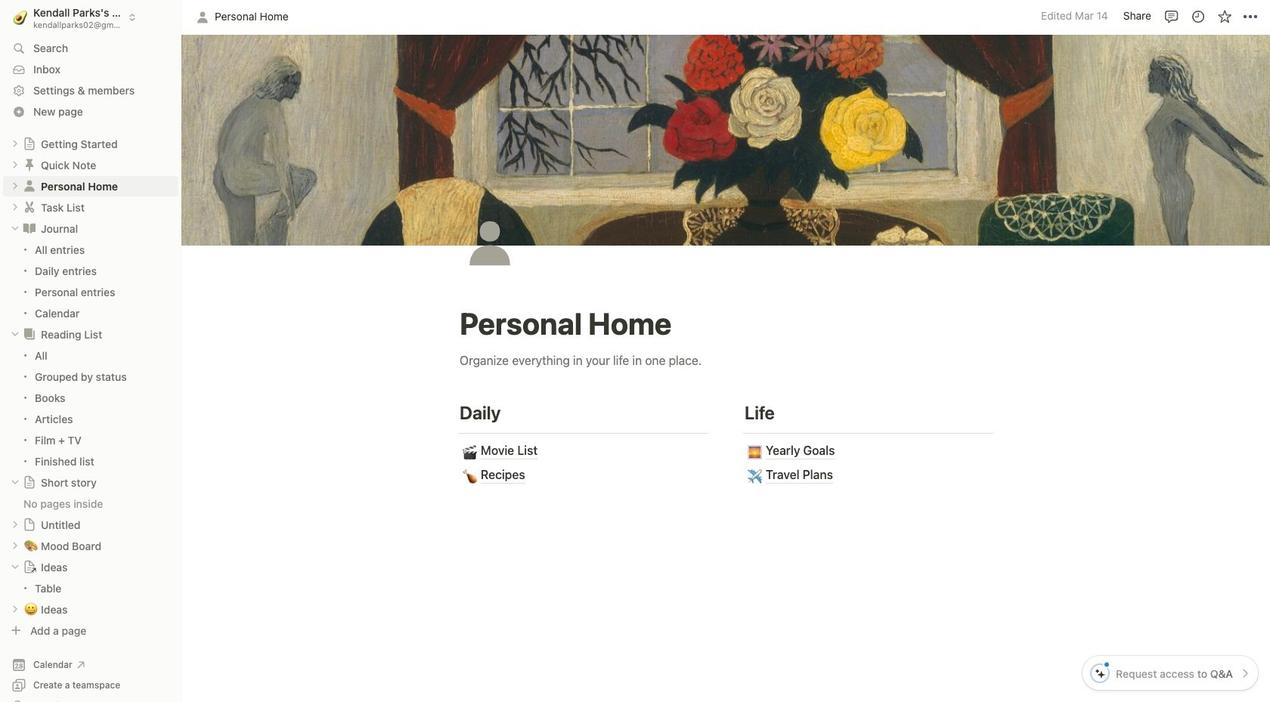 Task type: describe. For each thing, give the bounding box(es) containing it.
4 open image from the top
[[11, 203, 20, 212]]

group for second close 'image'
[[0, 345, 181, 472]]

😀 image
[[24, 601, 38, 618]]

🎬 image
[[463, 442, 477, 461]]

🥑 image
[[13, 8, 27, 27]]

updates image
[[1190, 9, 1206, 24]]

2 open image from the top
[[11, 160, 20, 170]]

group for fourth close 'image' from the bottom
[[0, 239, 181, 323]]

favorite image
[[1217, 9, 1232, 24]]

✈️ image
[[748, 466, 762, 485]]



Task type: vqa. For each thing, say whether or not it's contained in the screenshot.
first group from the bottom of the page Close icon
yes



Task type: locate. For each thing, give the bounding box(es) containing it.
1 open image from the top
[[11, 139, 20, 148]]

1 group from the top
[[0, 239, 181, 323]]

3 close image from the top
[[11, 478, 20, 487]]

comments image
[[1164, 9, 1179, 24]]

close image
[[11, 224, 20, 233], [11, 330, 20, 339], [11, 478, 20, 487], [11, 563, 20, 572]]

2 close image from the top
[[11, 330, 20, 339]]

2 group from the top
[[0, 345, 181, 472]]

0 vertical spatial group
[[0, 239, 181, 323]]

group
[[0, 239, 181, 323], [0, 345, 181, 472]]

4 close image from the top
[[11, 563, 20, 572]]

change page icon image
[[23, 137, 36, 151], [22, 157, 37, 173], [22, 179, 37, 194], [22, 200, 37, 215], [460, 214, 519, 273], [22, 221, 37, 236], [22, 327, 37, 342], [23, 476, 36, 489], [23, 518, 36, 532], [23, 560, 36, 574]]

3 open image from the top
[[11, 182, 20, 191]]

open image
[[11, 139, 20, 148], [11, 160, 20, 170], [11, 182, 20, 191], [11, 203, 20, 212], [11, 542, 20, 551], [11, 605, 20, 614]]

🍗 image
[[463, 466, 477, 485]]

🌅 image
[[748, 442, 762, 461]]

🎨 image
[[24, 537, 38, 554]]

open image
[[11, 520, 20, 529]]

5 open image from the top
[[11, 542, 20, 551]]

1 close image from the top
[[11, 224, 20, 233]]

6 open image from the top
[[11, 605, 20, 614]]

1 vertical spatial group
[[0, 345, 181, 472]]



